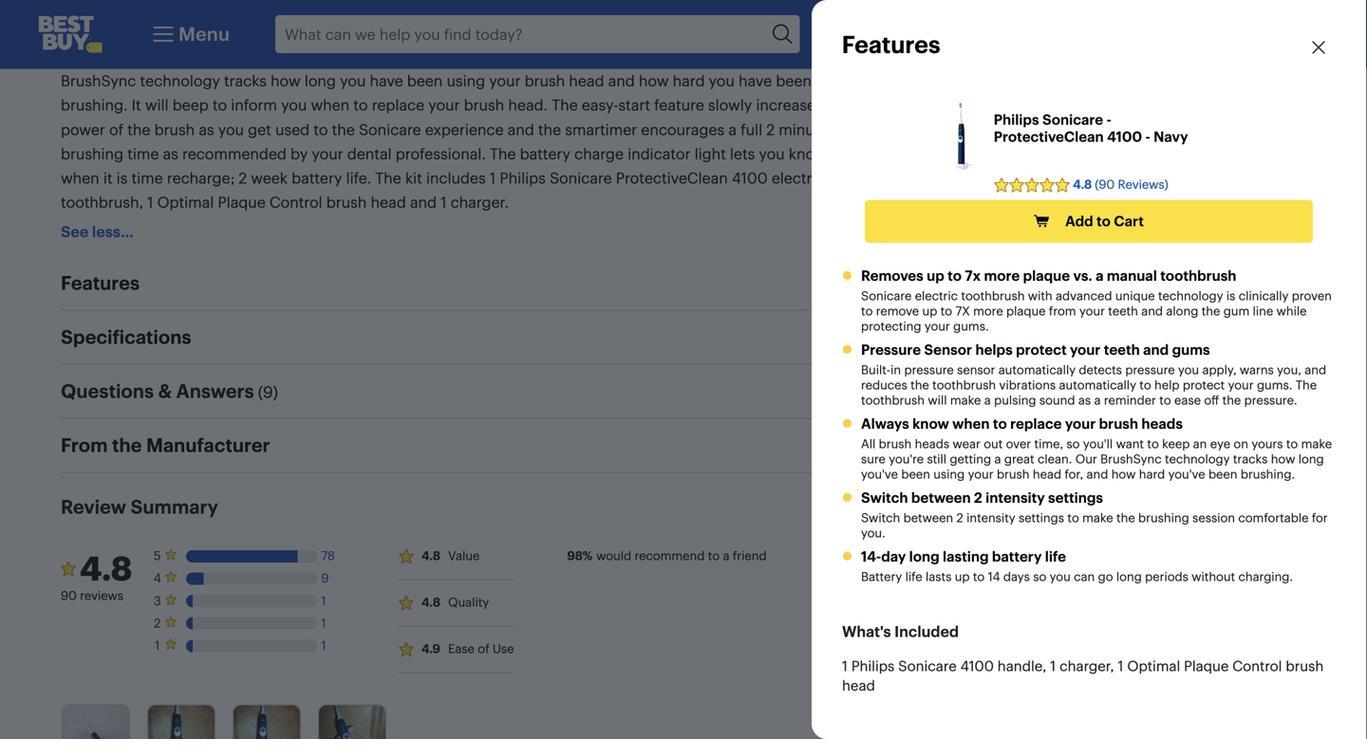 Task type: describe. For each thing, give the bounding box(es) containing it.
dec inside ready on fri, dec 15
[[959, 495, 982, 511]]

wear
[[953, 437, 981, 452]]

jan 13.
[[1032, 326, 1064, 340]]

to down mon,
[[1068, 511, 1080, 526]]

: right 10
[[1032, 265, 1035, 278]]

toothbrush up the is at the right
[[1161, 267, 1237, 285]]

included
[[895, 623, 959, 642]]

reduces
[[862, 378, 908, 393]]

navy for philips sonicare - protectiveclean 4100 - navy : hx6811/01 sku : 6553112
[[1181, 106, 1236, 134]]

to left keep
[[1148, 437, 1160, 452]]

philips sonicare - protectiveclean 4100 - navy image
[[957, 103, 975, 170]]

4.8 left quality
[[422, 596, 441, 611]]

brushing.
[[1241, 467, 1296, 483]]

time,
[[1035, 437, 1064, 452]]

see inside button
[[61, 223, 89, 241]]

toothbrush down sensor
[[933, 378, 997, 393]]

brush down always
[[879, 437, 912, 452]]

1 vertical spatial gums.
[[1258, 378, 1293, 393]]

day
[[882, 549, 906, 566]]

dec 30,
[[1116, 314, 1154, 327]]

hx6811/01
[[961, 142, 1011, 155]]

98
[[567, 549, 583, 564]]

0 horizontal spatial life
[[906, 570, 923, 585]]

5
[[154, 549, 161, 564]]

1 vertical spatial intensity
[[967, 511, 1016, 526]]

4.8 (90 reviews) inside features element
[[1074, 177, 1169, 193]]

reviews) inside features element
[[1118, 177, 1169, 193]]

and right it
[[1087, 467, 1109, 483]]

and left along
[[1142, 304, 1164, 319]]

eye
[[1211, 437, 1231, 452]]

the down 18
[[1117, 511, 1136, 526]]

hard
[[1140, 467, 1166, 483]]

can inside removes up to 7x more plaque vs. a manual toothbrush sonicare electric toothbrush with advanced unique technology is clinically proven to remove up to 7x more plaque from your teeth and along the gum line while protecting your gums. pressure sensor helps protect your teeth and gums built-in pressure sensor automatically detects pressure you apply, warns you, and reduces the toothbrush vibrations automatically to help protect your gums. the toothbrush will make a pulsing sound as a reminder to ease off the pressure. always know when to replace your brush heads all brush heads wear out over time, so you'll want to keep an eye on yours to make sure you're still getting a great clean. our brushsync technology tracks how long you've been using your brush head for, and how hard you've been brushing. switch between 2 intensity settings switch between 2 intensity settings to make the brushing session comfortable for you. 14-day long lasting battery life battery life lasts up to 14 days so you can go long periods without charging.
[[1074, 570, 1095, 585]]

14
[[988, 570, 1001, 585]]

4.8 down sku in the top of the page
[[1003, 171, 1022, 186]]

0 horizontal spatial questions
[[61, 380, 154, 403]]

1 vertical spatial plaque
[[1007, 304, 1046, 319]]

: down was
[[1016, 265, 1020, 278]]

philips inside 1 philips sonicare 4100 handle, 1 charger, 1 optimal plaque control brush head
[[852, 658, 895, 676]]

friend
[[733, 549, 767, 564]]

2 horizontal spatial long
[[1299, 452, 1325, 467]]

4.8 inside features element
[[1074, 177, 1093, 193]]

pickup
[[937, 437, 977, 452]]

summary
[[131, 496, 218, 519]]

brush up want
[[1100, 416, 1139, 433]]

control
[[1233, 658, 1283, 676]]

it
[[1077, 480, 1084, 495]]

%
[[583, 549, 593, 564]]

with
[[1029, 289, 1053, 304]]

over
[[1007, 437, 1032, 452]]

1 vertical spatial more
[[974, 304, 1004, 319]]

see less... button
[[61, 222, 134, 242]]

2 horizontal spatial you
[[1179, 363, 1200, 378]]

toothbrush down deal ends in 10 : 35 : 02
[[962, 289, 1025, 304]]

protecting
[[862, 319, 922, 334]]

battery
[[862, 570, 903, 585]]

0 vertical spatial between
[[912, 490, 971, 507]]

charging.
[[1239, 570, 1294, 585]]

6553112
[[1046, 142, 1085, 155]]

detects
[[1079, 363, 1123, 378]]

still
[[927, 452, 947, 467]]

$29.99
[[924, 204, 1017, 240]]

toothbrush up always
[[862, 393, 925, 408]]

tracks
[[1234, 452, 1268, 467]]

0 vertical spatial heads
[[1142, 416, 1183, 433]]

a right the as at the right bottom of page
[[1095, 393, 1101, 408]]

(
[[258, 383, 263, 403]]

18
[[1111, 495, 1124, 510]]

head inside removes up to 7x more plaque vs. a manual toothbrush sonicare electric toothbrush with advanced unique technology is clinically proven to remove up to 7x more plaque from your teeth and along the gum line while protecting your gums. pressure sensor helps protect your teeth and gums built-in pressure sensor automatically detects pressure you apply, warns you, and reduces the toothbrush vibrations automatically to help protect your gums. the toothbrush will make a pulsing sound as a reminder to ease off the pressure. always know when to replace your brush heads all brush heads wear out over time, so you'll want to keep an eye on yours to make sure you're still getting a great clean. our brushsync technology tracks how long you've been using your brush head for, and how hard you've been brushing. switch between 2 intensity settings switch between 2 intensity settings to make the brushing session comfortable for you. 14-day long lasting battery life battery life lasts up to 14 days so you can go long periods without charging.
[[1033, 467, 1062, 483]]

1 vertical spatial up
[[923, 304, 938, 319]]

availability
[[924, 373, 989, 388]]

the right reduces
[[911, 378, 930, 393]]

4.8 left "value"
[[422, 549, 441, 564]]

purchased
[[997, 314, 1049, 327]]

main element
[[148, 15, 230, 53]]

all
[[862, 437, 876, 452]]

lasting
[[943, 549, 989, 566]]

bestbuy.com image
[[38, 15, 103, 53]]

add to cart button
[[865, 200, 1314, 243]]

through
[[1075, 314, 1113, 327]]

1 switch from the top
[[862, 490, 909, 507]]

save
[[931, 241, 963, 259]]

0 vertical spatial make
[[951, 393, 982, 408]]

: left the 6553112
[[1040, 142, 1043, 155]]

unique
[[1116, 289, 1156, 304]]

0 vertical spatial teeth
[[1109, 304, 1139, 319]]

for inside removes up to 7x more plaque vs. a manual toothbrush sonicare electric toothbrush with advanced unique technology is clinically proven to remove up to 7x more plaque from your teeth and along the gum line while protecting your gums. pressure sensor helps protect your teeth and gums built-in pressure sensor automatically detects pressure you apply, warns you, and reduces the toothbrush vibrations automatically to help protect your gums. the toothbrush will make a pulsing sound as a reminder to ease off the pressure. always know when to replace your brush heads all brush heads wear out over time, so you'll want to keep an eye on yours to make sure you're still getting a great clean. our brushsync technology tracks how long you've been using your brush head for, and how hard you've been brushing. switch between 2 intensity settings switch between 2 intensity settings to make the brushing session comfortable for you. 14-day long lasting battery life battery life lasts up to 14 days so you can go long periods without charging.
[[1313, 511, 1329, 526]]

features element
[[0, 0, 1368, 740]]

in inside removes up to 7x more plaque vs. a manual toothbrush sonicare electric toothbrush with advanced unique technology is clinically proven to remove up to 7x more plaque from your teeth and along the gum line while protecting your gums. pressure sensor helps protect your teeth and gums built-in pressure sensor automatically detects pressure you apply, warns you, and reduces the toothbrush vibrations automatically to help protect your gums. the toothbrush will make a pulsing sound as a reminder to ease off the pressure. always know when to replace your brush heads all brush heads wear out over time, so you'll want to keep an eye on yours to make sure you're still getting a great clean. our brushsync technology tracks how long you've been using your brush head for, and how hard you've been brushing. switch between 2 intensity settings switch between 2 intensity settings to make the brushing session comfortable for you. 14-day long lasting battery life battery life lasts up to 14 days so you can go long periods without charging.
[[891, 363, 902, 378]]

to left 14 in the right bottom of the page
[[973, 570, 985, 585]]

1 vertical spatial pickup
[[965, 561, 1004, 576]]

0 horizontal spatial you
[[1050, 570, 1071, 585]]

at
[[1134, 541, 1145, 556]]

sound
[[1040, 393, 1076, 408]]

0 horizontal spatial long
[[910, 549, 940, 566]]

1 vertical spatial heads
[[915, 437, 950, 452]]

0 vertical spatial questions
[[1179, 171, 1238, 186]]

value
[[448, 549, 480, 564]]

1 philips sonicare 4100 handle, 1 charger, 1 optimal plaque control brush head
[[843, 658, 1324, 695]]

to left "7x"
[[948, 267, 962, 285]]

navy for philips sonicare - protectiveclean 4100 - navy
[[1154, 128, 1189, 146]]

apply,
[[1203, 363, 1237, 378]]

1 horizontal spatial protect
[[1183, 378, 1226, 393]]

0 horizontal spatial how
[[1112, 467, 1136, 483]]

0 vertical spatial settings
[[1049, 490, 1104, 507]]

0 horizontal spatial (90
[[1025, 171, 1045, 186]]

4.8 right 90 on the left bottom of the page
[[80, 549, 132, 590]]

1 horizontal spatial in
[[993, 265, 1002, 278]]

sonicare inside 1 philips sonicare 4100 handle, 1 charger, 1 optimal plaque control brush head
[[899, 658, 957, 676]]

warns
[[1240, 363, 1275, 378]]

14-
[[862, 549, 882, 566]]

ends
[[966, 265, 990, 278]]

1 been from the left
[[902, 467, 931, 483]]

1 vertical spatial between
[[904, 511, 954, 526]]

to up out
[[993, 416, 1008, 433]]

manual
[[1107, 267, 1158, 285]]

will
[[928, 393, 947, 408]]

along
[[1167, 304, 1199, 319]]

caret-right icon image for features
[[829, 272, 852, 295]]

and right you,
[[1305, 363, 1327, 378]]

line
[[1253, 304, 1274, 319]]

days
[[1004, 570, 1030, 585]]

from
[[61, 434, 108, 457]]

sonicare inside removes up to 7x more plaque vs. a manual toothbrush sonicare electric toothbrush with advanced unique technology is clinically proven to remove up to 7x more plaque from your teeth and along the gum line while protecting your gums. pressure sensor helps protect your teeth and gums built-in pressure sensor automatically detects pressure you apply, warns you, and reduces the toothbrush vibrations automatically to help protect your gums. the toothbrush will make a pulsing sound as a reminder to ease off the pressure. always know when to replace your brush heads all brush heads wear out over time, so you'll want to keep an eye on yours to make sure you're still getting a great clean. our brushsync technology tracks how long you've been using your brush head for, and how hard you've been brushing. switch between 2 intensity settings switch between 2 intensity settings to make the brushing session comfortable for you. 14-day long lasting battery life battery life lasts up to 14 days so you can go long periods without charging.
[[862, 289, 912, 304]]

clean.
[[1038, 452, 1073, 467]]

0 vertical spatial technology
[[1159, 289, 1224, 304]]

optimal
[[1128, 658, 1181, 676]]

to left help
[[1140, 378, 1152, 393]]

0 vertical spatial intensity
[[986, 490, 1045, 507]]

you'll
[[1084, 437, 1113, 452]]

4.9 ease of use
[[422, 642, 514, 657]]

0 horizontal spatial protect
[[1016, 341, 1067, 359]]

4100 inside 1 philips sonicare 4100 handle, 1 charger, 1 optimal plaque control brush head
[[961, 658, 994, 676]]

mon,
[[1053, 495, 1082, 510]]

item
[[1250, 314, 1271, 327]]

from
[[1050, 304, 1077, 319]]

great
[[1005, 452, 1035, 467]]

is
[[1227, 289, 1236, 304]]

advanced
[[1056, 289, 1113, 304]]

2 switch from the top
[[862, 511, 901, 526]]

use
[[493, 642, 514, 657]]

2 you've from the left
[[1169, 467, 1206, 483]]

2 vertical spatial up
[[955, 570, 970, 585]]

cart link
[[1257, 20, 1330, 48]]

order
[[924, 541, 959, 556]]

1 vertical spatial teeth
[[1104, 341, 1141, 359]]

1 vertical spatial technology
[[1165, 452, 1231, 467]]

electric
[[915, 289, 958, 304]]

want
[[1117, 437, 1145, 452]]

all
[[949, 561, 962, 576]]

now inside the order now for pickup on fri, dec 15 at compton see all pickup locations
[[962, 541, 987, 556]]

2 been from the left
[[1209, 467, 1238, 483]]

help
[[1155, 378, 1180, 393]]

2 vertical spatial 2
[[154, 616, 161, 632]]

now inside extended holiday return period when purchased now through dec 30, you can return this item anytime until jan 13.
[[1051, 314, 1072, 327]]

sku
[[1020, 142, 1040, 155]]

sonicare inside philips sonicare - protectiveclean 4100 - navy
[[1043, 111, 1104, 129]]

manufacturer
[[146, 434, 270, 457]]

0 horizontal spatial gums.
[[954, 319, 989, 334]]

review summary
[[61, 496, 218, 519]]

9 answered questions
[[1108, 171, 1238, 186]]

handle,
[[998, 658, 1047, 676]]



Task type: locate. For each thing, give the bounding box(es) containing it.
0 vertical spatial 15
[[985, 495, 998, 511]]

1 horizontal spatial cart
[[1290, 22, 1330, 46]]

on inside ready on fri, dec 15
[[976, 481, 991, 496]]

yours
[[1252, 437, 1284, 452]]

0 horizontal spatial been
[[902, 467, 931, 483]]

2 vertical spatial long
[[1117, 570, 1142, 585]]

0 vertical spatial fri,
[[937, 495, 956, 511]]

can down period
[[1177, 314, 1195, 327]]

0 vertical spatial protect
[[1016, 341, 1067, 359]]

4.8 (90 reviews) up 'add to cart'
[[1074, 177, 1169, 193]]

pressure.
[[1245, 393, 1298, 408]]

1 horizontal spatial fri,
[[1071, 541, 1090, 556]]

0 vertical spatial on
[[1234, 437, 1249, 452]]

0 vertical spatial plaque
[[1024, 267, 1071, 285]]

1 horizontal spatial how
[[1272, 452, 1296, 467]]

ready
[[937, 481, 973, 496]]

1 vertical spatial questions
[[61, 380, 154, 403]]

you
[[1156, 314, 1174, 327], [1179, 363, 1200, 378], [1050, 570, 1071, 585]]

90
[[61, 589, 77, 604]]

brushing
[[1139, 511, 1190, 526]]

ease
[[1175, 393, 1202, 408]]

0 horizontal spatial heads
[[915, 437, 950, 452]]

gums
[[1173, 341, 1211, 359]]

questions right answered on the right top
[[1179, 171, 1238, 186]]

make down availability
[[951, 393, 982, 408]]

can left go on the bottom right
[[1074, 570, 1095, 585]]

sonicare down "included"
[[899, 658, 957, 676]]

until
[[1008, 326, 1029, 340]]

0 vertical spatial caret-right icon image
[[829, 272, 852, 295]]

2 vertical spatial make
[[1083, 511, 1114, 526]]

brush
[[1100, 416, 1139, 433], [879, 437, 912, 452], [997, 467, 1030, 483], [1286, 658, 1324, 676]]

4100 for philips sonicare - protectiveclean 4100 - navy : hx6811/01 sku : 6553112
[[1106, 106, 1162, 134]]

2
[[975, 490, 983, 507], [957, 511, 964, 526], [154, 616, 161, 632]]

2 vertical spatial philips
[[852, 658, 895, 676]]

15 inside the order now for pickup on fri, dec 15 at compton see all pickup locations
[[1118, 541, 1131, 556]]

2 right ready
[[975, 490, 983, 507]]

0 vertical spatial long
[[1299, 452, 1325, 467]]

up down lasting
[[955, 570, 970, 585]]

15
[[985, 495, 998, 511], [1118, 541, 1131, 556]]

shipping
[[1053, 437, 1106, 452]]

1 horizontal spatial 2
[[957, 511, 964, 526]]

0 horizontal spatial make
[[951, 393, 982, 408]]

built-
[[862, 363, 891, 378]]

1 pressure from the left
[[905, 363, 954, 378]]

protect right help
[[1183, 378, 1226, 393]]

gum
[[1224, 304, 1250, 319]]

2 down the 3
[[154, 616, 161, 632]]

1 vertical spatial on
[[976, 481, 991, 496]]

extended
[[966, 297, 1031, 312]]

and
[[1142, 304, 1164, 319], [1144, 341, 1169, 359], [1305, 363, 1327, 378], [1087, 467, 1109, 483]]

get it by mon, dec 18
[[1053, 480, 1124, 510]]

switch up 14- at bottom
[[862, 511, 901, 526]]

you,
[[1278, 363, 1302, 378]]

to inside add to cart button
[[1097, 213, 1111, 230]]

brush inside 1 philips sonicare 4100 handle, 1 charger, 1 optimal plaque control brush head
[[1286, 658, 1324, 676]]

to right the yours
[[1287, 437, 1299, 452]]

the right off
[[1223, 393, 1242, 408]]

on right ready
[[976, 481, 991, 496]]

90 reviews
[[61, 589, 124, 604]]

0 horizontal spatial cart
[[1114, 213, 1144, 230]]

caret-right icon image for specifications
[[829, 326, 852, 349]]

close image
[[1310, 38, 1329, 57]]

removes
[[862, 267, 924, 285]]

protectiveclean for philips sonicare - protectiveclean 4100 - navy : hx6811/01 sku : 6553112
[[924, 106, 1101, 134]]

0 vertical spatial for
[[1313, 511, 1329, 526]]

fri, down using at the right of page
[[937, 495, 956, 511]]

sonicare up the 6553112
[[1043, 111, 1104, 129]]

0 vertical spatial see
[[61, 223, 89, 241]]

(90 inside features element
[[1095, 177, 1115, 193]]

1 horizontal spatial can
[[1177, 314, 1195, 327]]

1 vertical spatial see
[[924, 561, 946, 576]]

1 vertical spatial philips
[[994, 111, 1040, 129]]

return
[[1091, 297, 1140, 312]]

4.8 (90 reviews) down the 6553112
[[1003, 171, 1099, 186]]

1 vertical spatial settings
[[1019, 511, 1065, 526]]

while
[[1277, 304, 1307, 319]]

4
[[154, 572, 161, 587]]

to left remove
[[862, 304, 873, 319]]

gums. up sensor
[[954, 319, 989, 334]]

9
[[1108, 171, 1116, 186], [263, 383, 273, 403], [321, 572, 329, 587]]

1 vertical spatial protect
[[1183, 378, 1226, 393]]

1 horizontal spatial life
[[1046, 549, 1067, 566]]

dec inside get it by mon, dec 18
[[1085, 495, 1109, 510]]

add
[[1066, 213, 1094, 230]]

on up locations
[[1053, 541, 1068, 556]]

heads up keep
[[1142, 416, 1183, 433]]

on right eye
[[1234, 437, 1249, 452]]

and left 'gums' at right
[[1144, 341, 1169, 359]]

1 vertical spatial in
[[891, 363, 902, 378]]

a left friend
[[723, 549, 730, 564]]

locations
[[1008, 561, 1060, 576]]

0 horizontal spatial reviews)
[[1048, 171, 1099, 186]]

for right comfortable
[[1313, 511, 1329, 526]]

plaque up until
[[1007, 304, 1046, 319]]

protectiveclean inside philips sonicare - protectiveclean 4100 - navy
[[994, 128, 1104, 146]]

15 inside ready on fri, dec 15
[[985, 495, 998, 511]]

protectiveclean for philips sonicare - protectiveclean 4100 - navy
[[994, 128, 1104, 146]]

helps
[[976, 341, 1013, 359]]

the inside button
[[112, 434, 142, 457]]

make down 18
[[1083, 511, 1114, 526]]

holiday
[[1034, 297, 1088, 312]]

philips down what's
[[852, 658, 895, 676]]

life right battery
[[1046, 549, 1067, 566]]

sonicare inside the philips sonicare - protectiveclean 4100 - navy : hx6811/01 sku : 6553112
[[1002, 78, 1100, 106]]

add to cart
[[1066, 213, 1144, 230]]

navy inside the philips sonicare - protectiveclean 4100 - navy : hx6811/01 sku : 6553112
[[1181, 106, 1236, 134]]

how up 18
[[1112, 467, 1136, 483]]

quality
[[448, 596, 489, 611]]

our
[[1076, 452, 1098, 467]]

brush down over at the bottom right
[[997, 467, 1030, 483]]

caret-right icon image
[[829, 272, 852, 295], [829, 326, 852, 349]]

1 horizontal spatial 9
[[321, 572, 329, 587]]

between down using at the right of page
[[912, 490, 971, 507]]

0 vertical spatial cart
[[1290, 22, 1330, 46]]

0 horizontal spatial pickup
[[965, 561, 1004, 576]]

1 vertical spatial 9
[[263, 383, 273, 403]]

1 vertical spatial so
[[1034, 570, 1047, 585]]

(90
[[1025, 171, 1045, 186], [1095, 177, 1115, 193]]

navy
[[1181, 106, 1236, 134], [1154, 128, 1189, 146]]

the left the is at the right
[[1202, 304, 1221, 319]]

15 right ready
[[985, 495, 998, 511]]

4100 for philips sonicare - protectiveclean 4100 - navy
[[1108, 128, 1143, 146]]

heads down know
[[915, 437, 950, 452]]

up up electric
[[927, 267, 945, 285]]

been down eye
[[1209, 467, 1238, 483]]

2 horizontal spatial 2
[[975, 490, 983, 507]]

when
[[966, 314, 994, 327]]

1 horizontal spatial you've
[[1169, 467, 1206, 483]]

1 horizontal spatial features
[[843, 30, 941, 59]]

so right time,
[[1067, 437, 1080, 452]]

philips inside the philips sonicare - protectiveclean 4100 - navy : hx6811/01 sku : 6553112
[[924, 78, 997, 106]]

in left 10
[[993, 265, 1002, 278]]

1 horizontal spatial head
[[1033, 467, 1062, 483]]

0 horizontal spatial 15
[[985, 495, 998, 511]]

2 down ready on fri, dec 15 at the right of the page
[[957, 511, 964, 526]]

1 vertical spatial make
[[1302, 437, 1333, 452]]

1 horizontal spatial you
[[1156, 314, 1174, 327]]

philips for philips sonicare - protectiveclean 4100 - navy : hx6811/01 sku : 6553112
[[924, 78, 997, 106]]

to right add
[[1097, 213, 1111, 230]]

your
[[1080, 304, 1106, 319], [925, 319, 951, 334], [1070, 341, 1101, 359], [1229, 378, 1254, 393], [1066, 416, 1096, 433], [969, 467, 994, 483]]

9 inside 'questions & answers ( 9 )'
[[263, 383, 273, 403]]

settings
[[1049, 490, 1104, 507], [1019, 511, 1065, 526]]

questions down "specifications" at the top
[[61, 380, 154, 403]]

0 horizontal spatial now
[[962, 541, 987, 556]]

philips inside philips sonicare - protectiveclean 4100 - navy
[[994, 111, 1040, 129]]

now
[[1051, 314, 1072, 327], [962, 541, 987, 556]]

0 vertical spatial more
[[985, 267, 1020, 285]]

without
[[1192, 570, 1236, 585]]

a left pulsing
[[985, 393, 991, 408]]

you've down keep
[[1169, 467, 1206, 483]]

9 for 9 answered questions
[[1108, 171, 1116, 186]]

head inside 1 philips sonicare 4100 handle, 1 charger, 1 optimal plaque control brush head
[[843, 678, 876, 695]]

comfortable
[[1239, 511, 1309, 526]]

how right 'tracks'
[[1272, 452, 1296, 467]]

1 horizontal spatial pickup
[[1010, 541, 1050, 556]]

1 you've from the left
[[862, 467, 899, 483]]

the right from
[[112, 434, 142, 457]]

1 vertical spatial long
[[910, 549, 940, 566]]

answered
[[1119, 171, 1176, 186]]

2 pressure from the left
[[1126, 363, 1176, 378]]

you inside extended holiday return period when purchased now through dec 30, you can return this item anytime until jan 13.
[[1156, 314, 1174, 327]]

0 vertical spatial up
[[927, 267, 945, 285]]

a
[[1096, 267, 1104, 285], [985, 393, 991, 408], [1095, 393, 1101, 408], [995, 452, 1002, 467], [723, 549, 730, 564]]

fri, inside ready on fri, dec 15
[[937, 495, 956, 511]]

switch up you.
[[862, 490, 909, 507]]

extended holiday return period heading
[[966, 297, 1273, 312]]

0 horizontal spatial features
[[61, 272, 140, 295]]

technology up return
[[1159, 289, 1224, 304]]

make right the yours
[[1302, 437, 1333, 452]]

1 horizontal spatial questions
[[1179, 171, 1238, 186]]

1 vertical spatial caret-right icon image
[[829, 326, 852, 349]]

caret-right icon image left protecting
[[829, 326, 852, 349]]

0 vertical spatial you
[[1156, 314, 1174, 327]]

1 vertical spatial can
[[1074, 570, 1095, 585]]

0 vertical spatial 2
[[975, 490, 983, 507]]

1 horizontal spatial for
[[1313, 511, 1329, 526]]

9 for 9
[[321, 572, 329, 587]]

dec up go on the bottom right
[[1092, 541, 1116, 556]]

4100
[[1106, 106, 1162, 134], [1108, 128, 1143, 146], [961, 658, 994, 676]]

proven
[[1293, 289, 1333, 304]]

see less...
[[61, 223, 134, 241]]

protectiveclean inside the philips sonicare - protectiveclean 4100 - navy : hx6811/01 sku : 6553112
[[924, 106, 1101, 134]]

charger,
[[1060, 658, 1115, 676]]

2 horizontal spatial 9
[[1108, 171, 1116, 186]]

get
[[1053, 480, 1073, 495]]

questions & answers ( 9 )
[[61, 380, 278, 403]]

features inside button
[[61, 272, 140, 295]]

0 horizontal spatial for
[[990, 541, 1007, 556]]

fri, down mon,
[[1071, 541, 1090, 556]]

9 answered questions link
[[1108, 171, 1238, 186]]

fri, inside the order now for pickup on fri, dec 15 at compton see all pickup locations
[[1071, 541, 1090, 556]]

protect down jan 13.
[[1016, 341, 1067, 359]]

see inside the order now for pickup on fri, dec 15 at compton see all pickup locations
[[924, 561, 946, 576]]

pickup
[[1010, 541, 1050, 556], [965, 561, 1004, 576]]

long up lasts
[[910, 549, 940, 566]]

2 horizontal spatial make
[[1302, 437, 1333, 452]]

philips for philips sonicare - protectiveclean 4100 - navy
[[994, 111, 1040, 129]]

head down what's
[[843, 678, 876, 695]]

0 horizontal spatial can
[[1074, 570, 1095, 585]]

for inside the order now for pickup on fri, dec 15 at compton see all pickup locations
[[990, 541, 1007, 556]]

0 horizontal spatial so
[[1034, 570, 1047, 585]]

you right days
[[1050, 570, 1071, 585]]

to left friend
[[708, 549, 720, 564]]

plaque up with
[[1024, 267, 1071, 285]]

$20
[[967, 241, 992, 259]]

technology
[[1159, 289, 1224, 304], [1165, 452, 1231, 467]]

intensity down ready on fri, dec 15 at the right of the page
[[967, 511, 1016, 526]]

0 horizontal spatial pressure
[[905, 363, 954, 378]]

review
[[61, 496, 126, 519]]

using
[[934, 467, 965, 483]]

return
[[1197, 314, 1227, 327]]

-
[[1105, 78, 1113, 106], [1167, 106, 1175, 134], [1107, 111, 1112, 129], [1146, 128, 1151, 146]]

in down pressure
[[891, 363, 902, 378]]

specifications button
[[61, 311, 864, 364]]

heads
[[1142, 416, 1183, 433], [915, 437, 950, 452]]

can
[[1177, 314, 1195, 327], [1074, 570, 1095, 585]]

dec down using at the right of page
[[959, 495, 982, 511]]

more up anytime
[[974, 304, 1004, 319]]

pickup right all
[[965, 561, 1004, 576]]

1 caret-right icon image from the top
[[829, 272, 852, 295]]

to left ease
[[1160, 393, 1172, 408]]

on inside the order now for pickup on fri, dec 15 at compton see all pickup locations
[[1053, 541, 1068, 556]]

can inside extended holiday return period when purchased now through dec 30, you can return this item anytime until jan 13.
[[1177, 314, 1195, 327]]

1 vertical spatial features
[[61, 272, 140, 295]]

dec inside the order now for pickup on fri, dec 15 at compton see all pickup locations
[[1092, 541, 1116, 556]]

sensor
[[958, 363, 996, 378]]

save $20
[[931, 241, 992, 259]]

see left less...
[[61, 223, 89, 241]]

an
[[1194, 437, 1208, 452]]

battery
[[992, 549, 1042, 566]]

0 horizontal spatial 9
[[263, 383, 273, 403]]

so right days
[[1034, 570, 1047, 585]]

vibrations
[[1000, 378, 1056, 393]]

3
[[154, 594, 161, 609]]

0 vertical spatial pickup
[[1010, 541, 1050, 556]]

of
[[478, 642, 490, 657]]

1 vertical spatial now
[[962, 541, 987, 556]]

2 caret-right icon image from the top
[[829, 326, 852, 349]]

1 horizontal spatial make
[[1083, 511, 1114, 526]]

features button
[[61, 257, 864, 310]]

1 horizontal spatial so
[[1067, 437, 1080, 452]]

1 horizontal spatial pressure
[[1126, 363, 1176, 378]]

keep
[[1163, 437, 1190, 452]]

philips sonicare - protectiveclean 4100 - navy : hx6811/01 sku : 6553112
[[924, 78, 1236, 155]]

a left great
[[995, 452, 1002, 467]]

recommend
[[635, 549, 705, 564]]

: left hx6811/01
[[955, 142, 958, 155]]

philips
[[924, 78, 997, 106], [994, 111, 1040, 129], [852, 658, 895, 676]]

now down holiday
[[1051, 314, 1072, 327]]

0 vertical spatial can
[[1177, 314, 1195, 327]]

0 horizontal spatial in
[[891, 363, 902, 378]]

caret-right icon image inside "specifications" "button"
[[829, 326, 852, 349]]

9 right answers on the bottom left of page
[[263, 383, 273, 403]]

1 horizontal spatial heads
[[1142, 416, 1183, 433]]

caret-right icon image inside features button
[[829, 272, 852, 295]]

up right remove
[[923, 304, 938, 319]]

0 vertical spatial now
[[1051, 314, 1072, 327]]

gums. left the
[[1258, 378, 1293, 393]]

0 vertical spatial life
[[1046, 549, 1067, 566]]

4100 inside the philips sonicare - protectiveclean 4100 - navy : hx6811/01 sku : 6553112
[[1106, 106, 1162, 134]]

philips up sku in the top of the page
[[994, 111, 1040, 129]]

0 horizontal spatial fri,
[[937, 495, 956, 511]]

on inside removes up to 7x more plaque vs. a manual toothbrush sonicare electric toothbrush with advanced unique technology is clinically proven to remove up to 7x more plaque from your teeth and along the gum line while protecting your gums. pressure sensor helps protect your teeth and gums built-in pressure sensor automatically detects pressure you apply, warns you, and reduces the toothbrush vibrations automatically to help protect your gums. the toothbrush will make a pulsing sound as a reminder to ease off the pressure. always know when to replace your brush heads all brush heads wear out over time, so you'll want to keep an eye on yours to make sure you're still getting a great clean. our brushsync technology tracks how long you've been using your brush head for, and how hard you've been brushing. switch between 2 intensity settings switch between 2 intensity settings to make the brushing session comfortable for you. 14-day long lasting battery life battery life lasts up to 14 days so you can go long periods without charging.
[[1234, 437, 1249, 452]]

so
[[1067, 437, 1080, 452], [1034, 570, 1047, 585]]

4100 inside philips sonicare - protectiveclean 4100 - navy
[[1108, 128, 1143, 146]]

see left all
[[924, 561, 946, 576]]

to left 7x at the right of the page
[[941, 304, 953, 319]]

pressure up reminder
[[1126, 363, 1176, 378]]

1 horizontal spatial long
[[1117, 570, 1142, 585]]

ready on fri, dec 15
[[937, 481, 998, 511]]

life left lasts
[[906, 570, 923, 585]]

10
[[1005, 265, 1016, 278]]

0 horizontal spatial head
[[843, 678, 876, 695]]

protectiveclean
[[924, 106, 1101, 134], [994, 128, 1104, 146]]

0 horizontal spatial on
[[976, 481, 991, 496]]

1 vertical spatial head
[[843, 678, 876, 695]]

0 vertical spatial gums.
[[954, 319, 989, 334]]

session
[[1193, 511, 1236, 526]]

a right vs.
[[1096, 267, 1104, 285]]

navy inside philips sonicare - protectiveclean 4100 - navy
[[1154, 128, 1189, 146]]

1 horizontal spatial see
[[924, 561, 946, 576]]

head left for,
[[1033, 467, 1062, 483]]

Type to search. Navigate forward to hear suggestions text field
[[275, 15, 767, 53]]

cart inside button
[[1114, 213, 1144, 230]]

1 horizontal spatial on
[[1053, 541, 1068, 556]]

the
[[1296, 378, 1318, 393]]

1 vertical spatial you
[[1179, 363, 1200, 378]]

now up see all pickup locations button at right bottom
[[962, 541, 987, 556]]

technology left 'tracks'
[[1165, 452, 1231, 467]]



Task type: vqa. For each thing, say whether or not it's contained in the screenshot.


